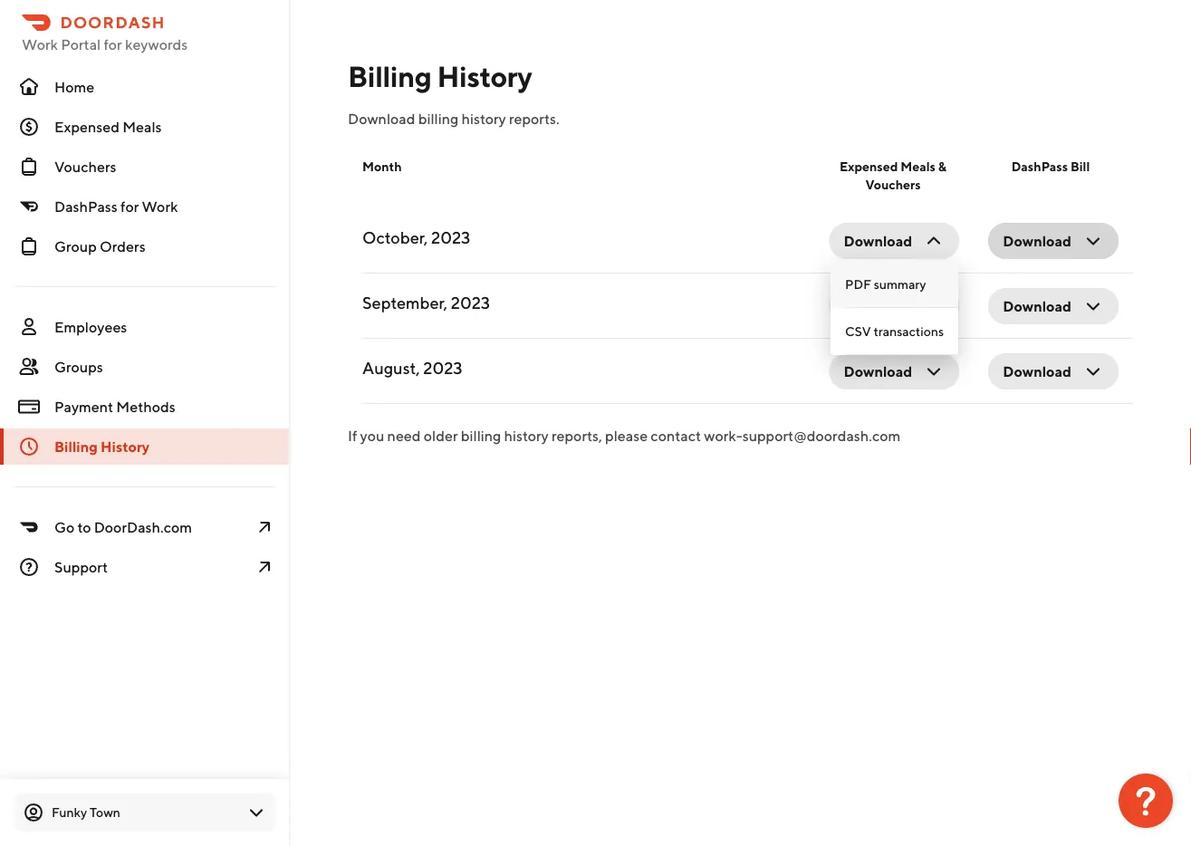 Task type: locate. For each thing, give the bounding box(es) containing it.
employees
[[54, 318, 127, 336]]

portal
[[61, 36, 101, 53]]

bill
[[1071, 159, 1090, 174]]

support
[[54, 558, 108, 576]]

meals
[[122, 118, 162, 135], [901, 159, 936, 174]]

download button
[[829, 223, 959, 259], [988, 223, 1119, 259], [829, 288, 959, 324], [988, 288, 1119, 324], [829, 353, 959, 390], [988, 353, 1119, 390]]

1 vertical spatial history
[[101, 438, 150, 455]]

meals down home link
[[122, 118, 162, 135]]

1 horizontal spatial meals
[[901, 159, 936, 174]]

history left reports,
[[504, 427, 549, 444]]

august, 2023
[[362, 358, 463, 377]]

2023 right october,
[[431, 227, 470, 247]]

group orders link
[[0, 228, 290, 265]]

dashpass up group on the top left of the page
[[54, 198, 118, 215]]

history left the reports.
[[462, 110, 506, 127]]

0 horizontal spatial billing
[[54, 438, 98, 455]]

1 vertical spatial dashpass
[[54, 198, 118, 215]]

0 horizontal spatial history
[[101, 438, 150, 455]]

open resource center image
[[1119, 774, 1173, 828]]

pdf
[[845, 277, 871, 292]]

history up download billing history reports. at the top of page
[[437, 59, 532, 93]]

billing
[[348, 59, 432, 93], [54, 438, 98, 455]]

vouchers link
[[0, 149, 290, 185]]

0 vertical spatial history
[[462, 110, 506, 127]]

vouchers inside expensed meals & vouchers
[[865, 177, 921, 192]]

billing
[[418, 110, 459, 127], [461, 427, 501, 444]]

work
[[22, 36, 58, 53], [142, 198, 178, 215]]

0 horizontal spatial expensed
[[54, 118, 120, 135]]

0 vertical spatial vouchers
[[54, 158, 116, 175]]

1 vertical spatial 2023
[[451, 293, 490, 312]]

0 horizontal spatial work
[[22, 36, 58, 53]]

1 vertical spatial for
[[120, 198, 139, 215]]

download billing history reports.
[[348, 110, 560, 127]]

group
[[54, 238, 97, 255]]

dashpass for dashpass bill
[[1012, 159, 1068, 174]]

dashpass
[[1012, 159, 1068, 174], [54, 198, 118, 215]]

2023 right august,
[[423, 358, 463, 377]]

october,
[[362, 227, 428, 247]]

work-
[[704, 427, 743, 444]]

expensed down home
[[54, 118, 120, 135]]

1 vertical spatial vouchers
[[865, 177, 921, 192]]

0 vertical spatial dashpass
[[1012, 159, 1068, 174]]

transactions
[[874, 324, 944, 339]]

1 horizontal spatial vouchers
[[865, 177, 921, 192]]

go to doordash.com link
[[0, 509, 290, 545]]

group orders
[[54, 238, 146, 255]]

work up group orders link
[[142, 198, 178, 215]]

0 vertical spatial meals
[[122, 118, 162, 135]]

methods
[[116, 398, 175, 415]]

older
[[424, 427, 458, 444]]

0 vertical spatial 2023
[[431, 227, 470, 247]]

for
[[104, 36, 122, 53], [120, 198, 139, 215]]

work portal for keywords
[[22, 36, 188, 53]]

dashpass for work
[[54, 198, 178, 215]]

dashpass left bill
[[1012, 159, 1068, 174]]

1 vertical spatial meals
[[901, 159, 936, 174]]

0 vertical spatial for
[[104, 36, 122, 53]]

october, 2023
[[362, 227, 470, 247]]

1 vertical spatial expensed
[[840, 159, 898, 174]]

history
[[437, 59, 532, 93], [101, 438, 150, 455]]

meals inside expensed meals & vouchers
[[901, 159, 936, 174]]

payment methods link
[[0, 389, 290, 425]]

0 horizontal spatial billing history
[[54, 438, 150, 455]]

1 vertical spatial billing
[[54, 438, 98, 455]]

1 horizontal spatial expensed
[[840, 159, 898, 174]]

expensed meals link
[[0, 109, 290, 145]]

home
[[54, 78, 94, 96]]

0 horizontal spatial billing
[[418, 110, 459, 127]]

2023 for october, 2023
[[431, 227, 470, 247]]

billing history
[[348, 59, 532, 93], [54, 438, 150, 455]]

0 vertical spatial billing history
[[348, 59, 532, 93]]

for right portal
[[104, 36, 122, 53]]

funky
[[52, 805, 87, 820]]

2 vertical spatial 2023
[[423, 358, 463, 377]]

expensed inside expensed meals & vouchers
[[840, 159, 898, 174]]

1 vertical spatial billing history
[[54, 438, 150, 455]]

0 horizontal spatial meals
[[122, 118, 162, 135]]

0 vertical spatial expensed
[[54, 118, 120, 135]]

for up orders
[[120, 198, 139, 215]]

0 vertical spatial billing
[[348, 59, 432, 93]]

history down payment methods on the left top of page
[[101, 438, 150, 455]]

you
[[360, 427, 384, 444]]

if
[[348, 427, 357, 444]]

1 vertical spatial history
[[504, 427, 549, 444]]

to
[[77, 519, 91, 536]]

1 horizontal spatial billing
[[461, 427, 501, 444]]

billing up download billing history reports. at the top of page
[[348, 59, 432, 93]]

billing down payment
[[54, 438, 98, 455]]

0 vertical spatial billing
[[418, 110, 459, 127]]

expensed left &
[[840, 159, 898, 174]]

0 horizontal spatial dashpass
[[54, 198, 118, 215]]

meals left &
[[901, 159, 936, 174]]

2023 for september, 2023
[[451, 293, 490, 312]]

1 horizontal spatial dashpass
[[1012, 159, 1068, 174]]

1 vertical spatial work
[[142, 198, 178, 215]]

funky town
[[52, 805, 120, 820]]

work inside dashpass for work link
[[142, 198, 178, 215]]

payment
[[54, 398, 113, 415]]

billing history down payment methods on the left top of page
[[54, 438, 150, 455]]

billing history up download billing history reports. at the top of page
[[348, 59, 532, 93]]

doordash.com
[[94, 519, 192, 536]]

august,
[[362, 358, 420, 377]]

home link
[[0, 69, 290, 105]]

history
[[462, 110, 506, 127], [504, 427, 549, 444]]

employees link
[[0, 309, 290, 345]]

0 vertical spatial history
[[437, 59, 532, 93]]

support@doordash.com
[[742, 427, 901, 444]]

september, 2023
[[362, 293, 490, 312]]

1 horizontal spatial work
[[142, 198, 178, 215]]

meals inside expensed meals link
[[122, 118, 162, 135]]

expensed meals
[[54, 118, 162, 135]]

download
[[348, 110, 415, 127], [844, 232, 912, 250], [1003, 232, 1072, 250], [844, 298, 912, 315], [1003, 298, 1072, 315], [844, 363, 912, 380], [1003, 363, 1072, 380]]

vouchers
[[54, 158, 116, 175], [865, 177, 921, 192]]

work left portal
[[22, 36, 58, 53]]

2023
[[431, 227, 470, 247], [451, 293, 490, 312], [423, 358, 463, 377]]

dashpass for work link
[[0, 188, 290, 225]]

2023 right september,
[[451, 293, 490, 312]]

expensed
[[54, 118, 120, 135], [840, 159, 898, 174]]



Task type: describe. For each thing, give the bounding box(es) containing it.
csv transactions
[[845, 324, 944, 339]]

if you need older billing history reports, please contact work-support@doordash.com
[[348, 427, 901, 444]]

billing history inside billing history 'link'
[[54, 438, 150, 455]]

expensed for expensed meals & vouchers
[[840, 159, 898, 174]]

csv
[[845, 324, 871, 339]]

need
[[387, 427, 421, 444]]

csv transactions link
[[831, 308, 958, 355]]

1 vertical spatial billing
[[461, 427, 501, 444]]

contact
[[651, 427, 701, 444]]

meals for expensed meals
[[122, 118, 162, 135]]

reports,
[[552, 427, 602, 444]]

town
[[90, 805, 120, 820]]

history inside 'link'
[[101, 438, 150, 455]]

reports.
[[509, 110, 560, 127]]

billing inside billing history 'link'
[[54, 438, 98, 455]]

1 horizontal spatial history
[[437, 59, 532, 93]]

groups
[[54, 358, 103, 375]]

go to doordash.com
[[54, 519, 192, 536]]

groups link
[[0, 349, 290, 385]]

meals for expensed meals & vouchers
[[901, 159, 936, 174]]

0 vertical spatial work
[[22, 36, 58, 53]]

month
[[362, 159, 402, 174]]

keywords
[[125, 36, 188, 53]]

pdf summary
[[845, 277, 926, 292]]

1 horizontal spatial billing history
[[348, 59, 532, 93]]

summary
[[874, 277, 926, 292]]

september,
[[362, 293, 448, 312]]

2023 for august, 2023
[[423, 358, 463, 377]]

1 horizontal spatial billing
[[348, 59, 432, 93]]

expensed meals & vouchers
[[840, 159, 947, 192]]

support link
[[0, 549, 290, 585]]

pdf summary link
[[831, 261, 958, 308]]

billing history link
[[0, 428, 290, 465]]

dashpass bill
[[1012, 159, 1090, 174]]

&
[[938, 159, 947, 174]]

expensed for expensed meals
[[54, 118, 120, 135]]

dashpass for dashpass for work
[[54, 198, 118, 215]]

please
[[605, 427, 648, 444]]

0 horizontal spatial vouchers
[[54, 158, 116, 175]]

go
[[54, 519, 74, 536]]

payment methods
[[54, 398, 175, 415]]

orders
[[100, 238, 146, 255]]



Task type: vqa. For each thing, say whether or not it's contained in the screenshot.
oil, within the Avocado Toast avocado, olive oil, hemp hearts, pink salt, crushed red pepper $7.95
no



